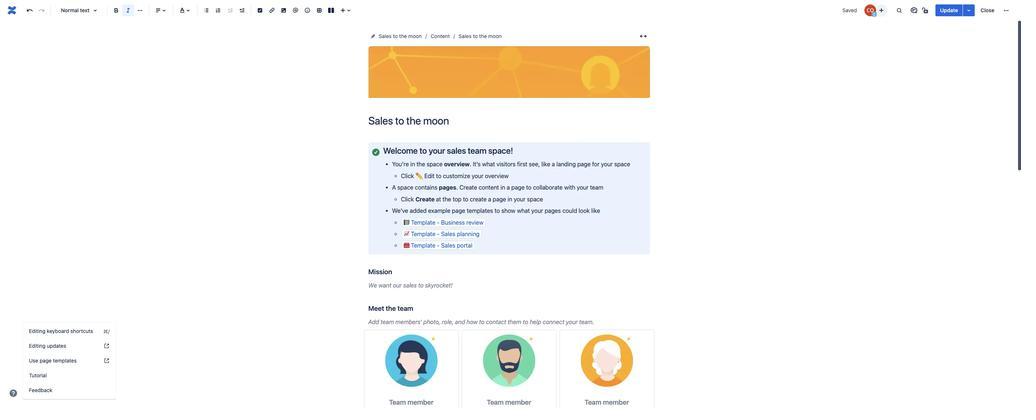 Task type: vqa. For each thing, say whether or not it's contained in the screenshot.
rightmost .
yes



Task type: locate. For each thing, give the bounding box(es) containing it.
meet the team
[[368, 305, 413, 313]]

a
[[552, 161, 555, 168], [507, 185, 510, 191], [488, 196, 491, 203]]

to left show
[[495, 208, 500, 214]]

0 horizontal spatial member
[[407, 399, 434, 407]]

overview up 'customize'
[[444, 161, 470, 168]]

to right top
[[463, 196, 468, 203]]

like right look
[[591, 208, 600, 214]]

1 horizontal spatial overview
[[485, 173, 509, 180]]

your right with
[[577, 185, 589, 191]]

we've added example page templates to show what your pages could look like
[[392, 208, 600, 214]]

help image up help icon
[[104, 344, 110, 350]]

what
[[482, 161, 495, 168], [517, 208, 530, 214]]

1 sales to the moon link from the left
[[379, 32, 422, 41]]

sales for team
[[447, 146, 466, 156]]

create
[[459, 185, 477, 191], [415, 196, 435, 203]]

0 horizontal spatial moon
[[408, 33, 422, 39]]

0 vertical spatial update
[[940, 7, 958, 13]]

editing keyboard shortcuts
[[29, 328, 93, 335]]

space!
[[488, 146, 513, 156]]

1 vertical spatial -
[[437, 231, 440, 238]]

add
[[368, 319, 379, 326]]

0 vertical spatial .
[[470, 161, 471, 168]]

your up edit
[[429, 146, 445, 156]]

0 vertical spatial overview
[[444, 161, 470, 168]]

template - business review button
[[402, 218, 485, 227]]

pages left the could
[[545, 208, 561, 214]]

0 horizontal spatial sales to the moon
[[379, 33, 422, 39]]

what for visitors
[[482, 161, 495, 168]]

.
[[470, 161, 471, 168], [456, 185, 458, 191]]

pages down click ✏️ edit to customize your overview
[[439, 185, 456, 191]]

make page full-width image
[[639, 32, 648, 41]]

sales right our
[[403, 283, 417, 289]]

- down example
[[437, 219, 440, 226]]

1 vertical spatial a
[[507, 185, 510, 191]]

editing up editing updates
[[29, 328, 45, 335]]

like right see,
[[541, 161, 550, 168]]

what right show
[[517, 208, 530, 214]]

1 horizontal spatial sales to the moon link
[[459, 32, 502, 41]]

team right add
[[381, 319, 394, 326]]

:check_mark: image
[[372, 149, 379, 156], [372, 149, 379, 156]]

numbered list ⌘⇧7 image
[[214, 6, 223, 15]]

1 horizontal spatial help image
[[104, 344, 110, 350]]

template up template - sales portal button
[[411, 231, 435, 238]]

them
[[508, 319, 521, 326]]

editing up use
[[29, 343, 45, 350]]

1 vertical spatial update
[[484, 75, 501, 81]]

Give this page a title text field
[[368, 115, 650, 127]]

1 click from the top
[[401, 173, 414, 180]]

link image
[[267, 6, 276, 15]]

in
[[410, 161, 415, 168], [501, 185, 505, 191], [508, 196, 512, 203]]

1 vertical spatial what
[[517, 208, 530, 214]]

page down a space contains pages . create content in a page to collaborate with your team
[[493, 196, 506, 203]]

sales down template - sales planning
[[441, 243, 455, 249]]

template - sales portal button
[[402, 242, 474, 250]]

0 horizontal spatial team
[[389, 399, 406, 407]]

updates
[[47, 343, 66, 350]]

want
[[379, 283, 391, 289]]

more image
[[1002, 6, 1011, 15]]

find and replace image
[[895, 6, 904, 15]]

2 vertical spatial a
[[488, 196, 491, 203]]

1 template from the top
[[411, 219, 435, 226]]

the
[[399, 33, 407, 39], [479, 33, 487, 39], [416, 161, 425, 168], [443, 196, 451, 203], [386, 305, 396, 313]]

mention image
[[291, 6, 300, 15]]

update
[[940, 7, 958, 13], [484, 75, 501, 81]]

no restrictions image
[[922, 6, 930, 15]]

- for portal
[[437, 243, 440, 249]]

2 horizontal spatial team member
[[585, 399, 629, 407]]

to right edit
[[436, 173, 441, 180]]

content link
[[431, 32, 450, 41]]

1 horizontal spatial templates
[[467, 208, 493, 214]]

1 vertical spatial .
[[456, 185, 458, 191]]

1 horizontal spatial moon
[[488, 33, 502, 39]]

1 vertical spatial templates
[[53, 358, 77, 364]]

team
[[389, 399, 406, 407], [487, 399, 504, 407], [585, 399, 601, 407]]

1 horizontal spatial update
[[940, 7, 958, 13]]

0 vertical spatial sales
[[447, 146, 466, 156]]

editing for editing keyboard shortcuts
[[29, 328, 45, 335]]

. left it's
[[470, 161, 471, 168]]

edit
[[424, 173, 435, 180]]

member
[[407, 399, 434, 407], [505, 399, 531, 407], [603, 399, 629, 407]]

overview up a space contains pages . create content in a page to collaborate with your team
[[485, 173, 509, 180]]

content
[[431, 33, 450, 39]]

0 vertical spatial help image
[[104, 344, 110, 350]]

1 vertical spatial overview
[[485, 173, 509, 180]]

your left team. at bottom right
[[566, 319, 578, 326]]

1 horizontal spatial .
[[470, 161, 471, 168]]

click for click ✏️ edit to customize your overview
[[401, 173, 414, 180]]

template - sales planning
[[411, 231, 480, 238]]

italic ⌘i image
[[124, 6, 133, 15]]

layouts image
[[327, 6, 336, 15]]

page inside "link"
[[40, 358, 52, 364]]

add team members' photo, role, and how to contact them to help connect your team.
[[368, 319, 594, 326]]

. up top
[[456, 185, 458, 191]]

1 vertical spatial click
[[401, 196, 414, 203]]

1 vertical spatial like
[[591, 208, 600, 214]]

what for your
[[517, 208, 530, 214]]

2 template from the top
[[411, 231, 435, 238]]

first
[[517, 161, 527, 168]]

1 moon from the left
[[408, 33, 422, 39]]

templates down editing updates link
[[53, 358, 77, 364]]

:chart_with_upwards_trend: image
[[404, 231, 409, 237], [404, 231, 409, 237]]

template for template - sales planning
[[411, 231, 435, 238]]

0 horizontal spatial .
[[456, 185, 458, 191]]

1 horizontal spatial member
[[505, 399, 531, 407]]

sales to the moon
[[379, 33, 422, 39], [459, 33, 502, 39]]

sales to the moon link
[[379, 32, 422, 41], [459, 32, 502, 41]]

and
[[455, 319, 465, 326]]

1 - from the top
[[437, 219, 440, 226]]

overview
[[444, 161, 470, 168], [485, 173, 509, 180]]

2 horizontal spatial a
[[552, 161, 555, 168]]

more formatting image
[[136, 6, 144, 15]]

1 horizontal spatial what
[[517, 208, 530, 214]]

use
[[29, 358, 38, 364]]

Main content area, start typing to enter text. text field
[[364, 143, 654, 409]]

a right content
[[507, 185, 510, 191]]

0 horizontal spatial what
[[482, 161, 495, 168]]

templates inside "link"
[[53, 358, 77, 364]]

2 horizontal spatial member
[[603, 399, 629, 407]]

1 vertical spatial create
[[415, 196, 435, 203]]

2 horizontal spatial team
[[585, 399, 601, 407]]

like
[[541, 161, 550, 168], [591, 208, 600, 214]]

1 editing from the top
[[29, 328, 45, 335]]

create down contains
[[415, 196, 435, 203]]

skyrocket!
[[425, 283, 452, 289]]

mission
[[368, 268, 392, 276]]

in up show
[[508, 196, 512, 203]]

update left adjust update settings "icon" on the top of the page
[[940, 7, 958, 13]]

sales
[[447, 146, 466, 156], [403, 283, 417, 289]]

adjust update settings image
[[964, 6, 973, 15]]

templates
[[467, 208, 493, 214], [53, 358, 77, 364]]

editing
[[29, 328, 45, 335], [29, 343, 45, 350]]

welcome to your sales team space!
[[383, 146, 513, 156]]

update for update
[[940, 7, 958, 13]]

1 horizontal spatial a
[[507, 185, 510, 191]]

0 vertical spatial -
[[437, 219, 440, 226]]

:toolbox: image
[[404, 243, 409, 249]]

to
[[393, 33, 398, 39], [473, 33, 478, 39], [419, 146, 427, 156], [436, 173, 441, 180], [526, 185, 531, 191], [463, 196, 468, 203], [495, 208, 500, 214], [418, 283, 424, 289], [479, 319, 484, 326], [523, 319, 528, 326]]

- inside template - sales planning button
[[437, 231, 440, 238]]

1 vertical spatial sales
[[403, 283, 417, 289]]

- up template - sales portal button
[[437, 231, 440, 238]]

2 vertical spatial template
[[411, 243, 435, 249]]

update header image button
[[482, 63, 536, 81]]

update header image
[[484, 75, 534, 81]]

normal text
[[61, 7, 89, 13]]

your right for
[[601, 161, 613, 168]]

sales
[[379, 33, 392, 39], [459, 33, 472, 39], [441, 231, 455, 238], [441, 243, 455, 249]]

review
[[466, 219, 484, 226]]

0 horizontal spatial help image
[[9, 390, 18, 398]]

1 vertical spatial help image
[[9, 390, 18, 398]]

show
[[501, 208, 515, 214]]

:notebook: image
[[404, 219, 409, 225], [404, 219, 409, 225]]

bold ⌘b image
[[112, 6, 121, 15]]

1 horizontal spatial team member
[[487, 399, 531, 407]]

we
[[368, 283, 377, 289]]

0 horizontal spatial in
[[410, 161, 415, 168]]

click for click create at the top to create a page in your space
[[401, 196, 414, 203]]

1 horizontal spatial sales to the moon
[[459, 33, 502, 39]]

2 moon from the left
[[488, 33, 502, 39]]

could
[[562, 208, 577, 214]]

2 click from the top
[[401, 196, 414, 203]]

outdent ⇧tab image
[[226, 6, 234, 15]]

in right you're
[[410, 161, 415, 168]]

1 vertical spatial editing
[[29, 343, 45, 350]]

help image
[[104, 344, 110, 350], [9, 390, 18, 398]]

3 team member from the left
[[585, 399, 629, 407]]

2 - from the top
[[437, 231, 440, 238]]

1 team member from the left
[[389, 399, 434, 407]]

what right it's
[[482, 161, 495, 168]]

table image
[[315, 6, 324, 15]]

text
[[80, 7, 89, 13]]

editing for editing updates
[[29, 343, 45, 350]]

0 horizontal spatial sales
[[403, 283, 417, 289]]

confluence image
[[6, 4, 18, 16]]

visitors
[[497, 161, 516, 168]]

0 horizontal spatial templates
[[53, 358, 77, 364]]

page right use
[[40, 358, 52, 364]]

update inside dropdown button
[[484, 75, 501, 81]]

editing updates link
[[23, 339, 116, 354]]

sales right move this page icon
[[379, 33, 392, 39]]

image
[[520, 75, 534, 81]]

update button
[[936, 4, 962, 16]]

template down 'added'
[[411, 219, 435, 226]]

space right a
[[397, 185, 413, 191]]

1 horizontal spatial in
[[501, 185, 505, 191]]

template right :toolbox: icon
[[411, 243, 435, 249]]

sales up 'customize'
[[447, 146, 466, 156]]

1 vertical spatial template
[[411, 231, 435, 238]]

update left header
[[484, 75, 501, 81]]

- inside template - sales portal button
[[437, 243, 440, 249]]

click up we've
[[401, 196, 414, 203]]

your up show
[[514, 196, 525, 203]]

1 vertical spatial pages
[[545, 208, 561, 214]]

in right content
[[501, 185, 505, 191]]

templates down create
[[467, 208, 493, 214]]

header
[[502, 75, 518, 81]]

2 sales to the moon link from the left
[[459, 32, 502, 41]]

1 horizontal spatial like
[[591, 208, 600, 214]]

feedback
[[29, 388, 52, 394]]

1 horizontal spatial sales
[[447, 146, 466, 156]]

0 vertical spatial pages
[[439, 185, 456, 191]]

0 horizontal spatial team member
[[389, 399, 434, 407]]

page left for
[[577, 161, 591, 168]]

2 editing from the top
[[29, 343, 45, 350]]

team member
[[389, 399, 434, 407], [487, 399, 531, 407], [585, 399, 629, 407]]

to right welcome
[[419, 146, 427, 156]]

a left landing in the top right of the page
[[552, 161, 555, 168]]

template
[[411, 219, 435, 226], [411, 231, 435, 238], [411, 243, 435, 249]]

page down top
[[452, 208, 465, 214]]

space up edit
[[427, 161, 443, 168]]

3 template from the top
[[411, 243, 435, 249]]

0 horizontal spatial create
[[415, 196, 435, 203]]

0 vertical spatial what
[[482, 161, 495, 168]]

your
[[429, 146, 445, 156], [601, 161, 613, 168], [472, 173, 483, 180], [577, 185, 589, 191], [514, 196, 525, 203], [531, 208, 543, 214], [566, 319, 578, 326]]

confluence image
[[6, 4, 18, 16]]

0 horizontal spatial sales to the moon link
[[379, 32, 422, 41]]

update inside button
[[940, 7, 958, 13]]

templates inside main content area, start typing to enter text. text field
[[467, 208, 493, 214]]

0 vertical spatial in
[[410, 161, 415, 168]]

space
[[427, 161, 443, 168], [614, 161, 630, 168], [397, 185, 413, 191], [527, 196, 543, 203]]

0 vertical spatial templates
[[467, 208, 493, 214]]

tutorial
[[29, 373, 47, 379]]

0 horizontal spatial like
[[541, 161, 550, 168]]

click left ✏️
[[401, 173, 414, 180]]

1 horizontal spatial team
[[487, 399, 504, 407]]

0 vertical spatial click
[[401, 173, 414, 180]]

2 vertical spatial -
[[437, 243, 440, 249]]

1 horizontal spatial create
[[459, 185, 477, 191]]

create up click create at the top to create a page in your space
[[459, 185, 477, 191]]

our
[[393, 283, 402, 289]]

-
[[437, 219, 440, 226], [437, 231, 440, 238], [437, 243, 440, 249]]

0 vertical spatial template
[[411, 219, 435, 226]]

page
[[577, 161, 591, 168], [511, 185, 525, 191], [493, 196, 506, 203], [452, 208, 465, 214], [40, 358, 52, 364]]

0 horizontal spatial update
[[484, 75, 501, 81]]

saved
[[842, 7, 857, 13]]

2 vertical spatial in
[[508, 196, 512, 203]]

- inside template - business review button
[[437, 219, 440, 226]]

help image left feedback
[[9, 390, 18, 398]]

0 vertical spatial a
[[552, 161, 555, 168]]

0 horizontal spatial overview
[[444, 161, 470, 168]]

3 - from the top
[[437, 243, 440, 249]]

0 vertical spatial editing
[[29, 328, 45, 335]]

team down for
[[590, 185, 603, 191]]

- down template - sales planning button
[[437, 243, 440, 249]]

a right create
[[488, 196, 491, 203]]



Task type: describe. For each thing, give the bounding box(es) containing it.
template for template - sales portal
[[411, 243, 435, 249]]

add image, video, or file image
[[279, 6, 288, 15]]

see,
[[529, 161, 540, 168]]

click ✏️ edit to customize your overview
[[401, 173, 509, 180]]

planning
[[457, 231, 480, 238]]

undo ⌘z image
[[25, 6, 34, 15]]

look
[[579, 208, 590, 214]]

meet
[[368, 305, 384, 313]]

you're in the space overview . it's what visitors first see, like a landing page for your space
[[392, 161, 630, 168]]

contact
[[486, 319, 506, 326]]

1 horizontal spatial pages
[[545, 208, 561, 214]]

click create at the top to create a page in your space
[[401, 196, 543, 203]]

members'
[[395, 319, 422, 326]]

normal text button
[[54, 2, 104, 19]]

connect
[[543, 319, 564, 326]]

2 team from the left
[[487, 399, 504, 407]]

a
[[392, 185, 396, 191]]

top
[[453, 196, 461, 203]]

template - sales planning button
[[402, 230, 481, 239]]

2 team member from the left
[[487, 399, 531, 407]]

role,
[[442, 319, 454, 326]]

normal
[[61, 7, 79, 13]]

you're
[[392, 161, 409, 168]]

editing updates
[[29, 343, 66, 350]]

2 horizontal spatial in
[[508, 196, 512, 203]]

update for update header image
[[484, 75, 501, 81]]

added
[[410, 208, 427, 214]]

moon for 1st sales to the moon link from right
[[488, 33, 502, 39]]

2 member from the left
[[505, 399, 531, 407]]

welcome
[[383, 146, 418, 156]]

✏️
[[415, 173, 423, 180]]

for
[[592, 161, 599, 168]]

contains
[[415, 185, 437, 191]]

how
[[467, 319, 478, 326]]

christina overa image
[[865, 4, 876, 16]]

page down first
[[511, 185, 525, 191]]

team up it's
[[468, 146, 486, 156]]

sales right content
[[459, 33, 472, 39]]

customize
[[443, 173, 470, 180]]

template - sales portal
[[411, 243, 472, 249]]

team.
[[579, 319, 594, 326]]

1 team from the left
[[389, 399, 406, 407]]

align left image
[[154, 6, 163, 15]]

use page templates link
[[23, 354, 116, 369]]

create
[[470, 196, 487, 203]]

to right move this page icon
[[393, 33, 398, 39]]

with
[[564, 185, 575, 191]]

collaborate
[[533, 185, 563, 191]]

it's
[[473, 161, 481, 168]]

template for template - business review
[[411, 219, 435, 226]]

at
[[436, 196, 441, 203]]

:toolbox: image
[[404, 243, 409, 249]]

sales down template - business review
[[441, 231, 455, 238]]

a space contains pages . create content in a page to collaborate with your team
[[392, 185, 603, 191]]

move this page image
[[370, 33, 376, 39]]

- for planning
[[437, 231, 440, 238]]

comment icon image
[[910, 6, 919, 15]]

keyboard
[[47, 328, 69, 335]]

to left skyrocket!
[[418, 283, 424, 289]]

redo ⌘⇧z image
[[37, 6, 46, 15]]

to left collaborate
[[526, 185, 531, 191]]

help image inside editing updates link
[[104, 344, 110, 350]]

emoji image
[[303, 6, 312, 15]]

feedback button
[[23, 384, 116, 398]]

we've
[[392, 208, 408, 214]]

close
[[981, 7, 994, 13]]

0 horizontal spatial a
[[488, 196, 491, 203]]

3 team from the left
[[585, 399, 601, 407]]

3 member from the left
[[603, 399, 629, 407]]

action item image
[[256, 6, 264, 15]]

- for review
[[437, 219, 440, 226]]

shortcuts
[[70, 328, 93, 335]]

example
[[428, 208, 450, 214]]

tutorial button
[[23, 369, 116, 384]]

team up members'
[[397, 305, 413, 313]]

0 vertical spatial create
[[459, 185, 477, 191]]

0 vertical spatial like
[[541, 161, 550, 168]]

bullet list ⌘⇧8 image
[[202, 6, 211, 15]]

photo,
[[423, 319, 440, 326]]

your down it's
[[472, 173, 483, 180]]

indent tab image
[[237, 6, 246, 15]]

space down collaborate
[[527, 196, 543, 203]]

template - business review
[[411, 219, 484, 226]]

space right for
[[614, 161, 630, 168]]

1 sales to the moon from the left
[[379, 33, 422, 39]]

close button
[[976, 4, 999, 16]]

use page templates
[[29, 358, 77, 364]]

help image
[[104, 358, 110, 364]]

help
[[530, 319, 541, 326]]

we want our sales to skyrocket!
[[368, 283, 452, 289]]

to right how
[[479, 319, 484, 326]]

sales for to
[[403, 283, 417, 289]]

your down collaborate
[[531, 208, 543, 214]]

business
[[441, 219, 465, 226]]

content
[[479, 185, 499, 191]]

invite to edit image
[[877, 6, 886, 15]]

1 vertical spatial in
[[501, 185, 505, 191]]

2 sales to the moon from the left
[[459, 33, 502, 39]]

1 member from the left
[[407, 399, 434, 407]]

⌘/
[[103, 329, 110, 335]]

landing
[[556, 161, 576, 168]]

portal
[[457, 243, 472, 249]]

moon for second sales to the moon link from the right
[[408, 33, 422, 39]]

to right content
[[473, 33, 478, 39]]

to left help
[[523, 319, 528, 326]]

0 horizontal spatial pages
[[439, 185, 456, 191]]



